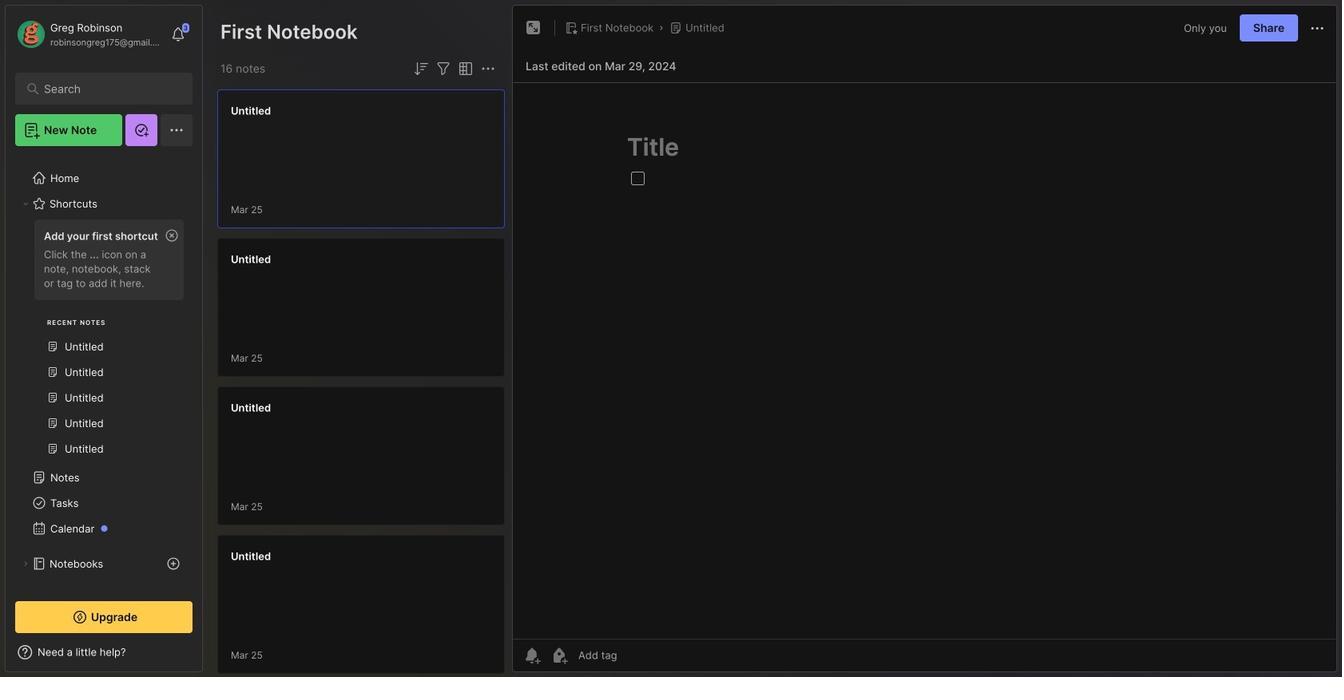 Task type: locate. For each thing, give the bounding box(es) containing it.
More actions field
[[1308, 18, 1327, 38], [479, 59, 498, 78]]

tree inside main element
[[6, 156, 202, 663]]

expand note image
[[524, 18, 543, 38]]

0 horizontal spatial more actions image
[[479, 59, 498, 78]]

1 vertical spatial more actions field
[[479, 59, 498, 78]]

1 horizontal spatial more actions field
[[1308, 18, 1327, 38]]

group
[[15, 215, 192, 471]]

add tag image
[[550, 646, 569, 665]]

View options field
[[453, 59, 475, 78]]

1 horizontal spatial more actions image
[[1308, 19, 1327, 38]]

Account field
[[15, 18, 163, 50]]

tree
[[6, 156, 202, 663]]

Search text field
[[44, 81, 171, 97]]

None search field
[[44, 79, 171, 98]]

more actions image inside note window element
[[1308, 19, 1327, 38]]

more actions image
[[1308, 19, 1327, 38], [479, 59, 498, 78]]

0 vertical spatial more actions image
[[1308, 19, 1327, 38]]

more actions field inside note window element
[[1308, 18, 1327, 38]]

1 vertical spatial more actions image
[[479, 59, 498, 78]]

more actions image for leftmost more actions field
[[479, 59, 498, 78]]

0 vertical spatial more actions field
[[1308, 18, 1327, 38]]

more actions image for more actions field within note window element
[[1308, 19, 1327, 38]]

add filters image
[[434, 59, 453, 78]]

0 horizontal spatial more actions field
[[479, 59, 498, 78]]



Task type: vqa. For each thing, say whether or not it's contained in the screenshot.
new
no



Task type: describe. For each thing, give the bounding box(es) containing it.
add a reminder image
[[522, 646, 542, 665]]

note window element
[[512, 5, 1337, 677]]

none search field inside main element
[[44, 79, 171, 98]]

WHAT'S NEW field
[[6, 640, 202, 665]]

main element
[[0, 0, 208, 677]]

expand notebooks image
[[21, 559, 30, 569]]

click to collapse image
[[202, 648, 214, 667]]

Note Editor text field
[[513, 82, 1337, 639]]

group inside main element
[[15, 215, 192, 471]]

Sort options field
[[411, 59, 431, 78]]

Add filters field
[[434, 59, 453, 78]]

Add tag field
[[577, 649, 697, 663]]



